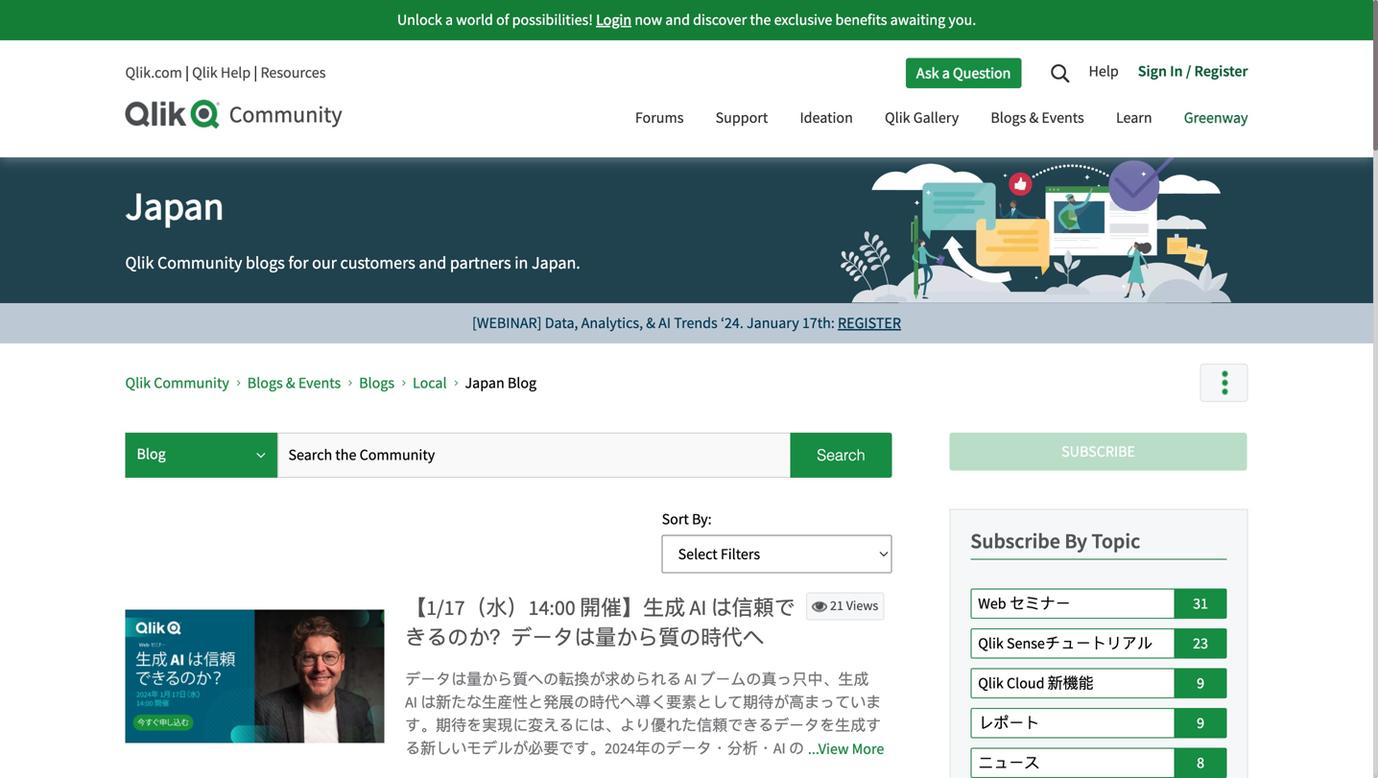 Task type: describe. For each thing, give the bounding box(es) containing it.
subscribe by topic
[[971, 528, 1141, 554]]

...view more link
[[803, 738, 884, 768]]

ideation button
[[786, 91, 868, 148]]

/
[[1186, 61, 1192, 81]]

1 horizontal spatial and
[[665, 10, 690, 30]]

ニュース
[[978, 753, 1040, 773]]

topic
[[1092, 528, 1141, 554]]

events for blogs & events popup button on the top right of page
[[1042, 108, 1084, 128]]

Search this blog text field
[[277, 433, 790, 478]]

9 for qlik cloud 新機能
[[1197, 674, 1205, 693]]

a for ask
[[942, 63, 950, 83]]

'24.
[[721, 313, 744, 333]]

data,
[[545, 313, 578, 333]]

sort
[[662, 510, 689, 529]]

list containing web セミナー
[[971, 589, 1227, 778]]

21
[[830, 598, 844, 615]]

blog
[[508, 373, 537, 393]]

qlik for qlik senseチュートリアル
[[978, 634, 1004, 654]]

は信頼で
[[711, 595, 795, 622]]

きるのか？データは量から質の時代へ
[[405, 624, 764, 652]]

resources link
[[261, 63, 326, 83]]

partners
[[450, 252, 511, 274]]

now
[[635, 10, 662, 30]]

qlik for qlik community blogs for our customers and partners in japan.
[[125, 252, 154, 274]]

9 for レポート
[[1197, 714, 1205, 733]]

0 vertical spatial community
[[229, 100, 342, 130]]

local link
[[413, 373, 447, 393]]

search button
[[790, 433, 892, 478]]

[webinar]
[[472, 313, 542, 333]]

1 horizontal spatial blogs
[[359, 373, 395, 393]]

for
[[288, 252, 309, 274]]

qlik for qlik gallery
[[885, 108, 910, 128]]

views
[[846, 598, 879, 615]]

community for qlik community
[[154, 373, 229, 393]]

qlik senseチュートリアル link
[[971, 629, 1175, 659]]

register
[[838, 313, 901, 333]]

qlik community blogs for our customers and partners in japan.
[[125, 252, 580, 274]]

register
[[1195, 61, 1248, 81]]

[webinar]  data, analytics, & ai trends '24. january 17th: register
[[472, 313, 901, 333]]

support
[[716, 108, 768, 128]]

learn button
[[1102, 91, 1167, 148]]

qlik senseチュートリアル
[[978, 634, 1153, 654]]

login link
[[596, 10, 632, 30]]

qlik gallery link
[[871, 91, 973, 148]]

ask a question
[[917, 63, 1011, 83]]

qlik gallery
[[885, 108, 959, 128]]

japan for japan blog
[[465, 373, 505, 393]]

learn
[[1116, 108, 1152, 128]]

1 | from the left
[[185, 63, 189, 83]]

ask
[[917, 63, 939, 83]]

qlik.com link
[[125, 63, 182, 83]]

blogs for blogs & events popup button on the top right of page
[[991, 108, 1026, 128]]

of
[[496, 10, 509, 30]]

【1/17（水）14:00 開催】生成 ai は信頼で きるのか？データは量から質の時代へ link
[[405, 593, 884, 652]]

by:
[[692, 510, 712, 529]]

& for blogs & events popup button on the top right of page
[[1029, 108, 1039, 128]]

21                                       views
[[828, 598, 879, 615]]

31
[[1193, 594, 1208, 614]]

greenway link
[[1170, 91, 1263, 148]]

login
[[596, 10, 632, 30]]

1 horizontal spatial help
[[1089, 61, 1119, 81]]

cloud
[[1007, 674, 1045, 693]]

【1/17（水）14:00
[[405, 595, 576, 622]]

menu bar containing forums
[[621, 91, 1263, 148]]

qlik help link
[[192, 63, 251, 83]]

開催】生成
[[580, 595, 685, 622]]

you.
[[949, 10, 976, 30]]

awaiting
[[890, 10, 946, 30]]

discover
[[693, 10, 747, 30]]

sign in / register link
[[1129, 55, 1248, 91]]

subscribe
[[971, 528, 1061, 554]]

our
[[312, 252, 337, 274]]

community link
[[125, 100, 602, 130]]

qlik image
[[125, 100, 221, 129]]

& for blogs & events link
[[286, 373, 295, 393]]

...view more
[[808, 740, 884, 759]]

gallery
[[914, 108, 959, 128]]



Task type: vqa. For each thing, say whether or not it's contained in the screenshot.
am related to 8/30/2022 3:53 AM
no



Task type: locate. For each thing, give the bounding box(es) containing it.
web セミナー
[[978, 594, 1071, 614]]

sort by:
[[662, 510, 712, 529]]

and right now
[[665, 10, 690, 30]]

qlik cloud 新機能 link
[[971, 669, 1175, 699]]

1 vertical spatial ai
[[690, 595, 707, 622]]

forums
[[635, 108, 684, 128]]

unlock a world of possibilities! login now and discover the exclusive benefits awaiting you.
[[397, 10, 976, 30]]

1 vertical spatial &
[[646, 313, 656, 333]]

1 horizontal spatial &
[[646, 313, 656, 333]]

0 vertical spatial japan
[[125, 182, 224, 231]]

trends
[[674, 313, 718, 333]]

web
[[978, 594, 1006, 614]]

| right qlik.com link
[[185, 63, 189, 83]]

ニュース link
[[971, 748, 1175, 778]]

9
[[1197, 674, 1205, 693], [1197, 714, 1205, 733]]

0 vertical spatial a
[[445, 10, 453, 30]]

0 horizontal spatial blogs
[[247, 373, 283, 393]]

japan down "qlik" image
[[125, 182, 224, 231]]

qlik community
[[125, 373, 229, 393]]

blogs inside popup button
[[991, 108, 1026, 128]]

ai left 'trends'
[[659, 313, 671, 333]]

community for qlik community blogs for our customers and partners in japan.
[[157, 252, 242, 274]]

2 vertical spatial &
[[286, 373, 295, 393]]

qlik inside menu bar
[[885, 108, 910, 128]]

blogs
[[246, 252, 285, 274]]

0 horizontal spatial help
[[221, 63, 251, 83]]

support button
[[701, 91, 783, 148]]

menu bar
[[621, 91, 1263, 148]]

resources
[[261, 63, 326, 83]]

レポート link
[[971, 708, 1175, 739]]

local
[[413, 373, 447, 393]]

qlik for qlik cloud 新機能
[[978, 674, 1004, 693]]

1 vertical spatial community
[[157, 252, 242, 274]]

forums button
[[621, 91, 698, 148]]

1 horizontal spatial blogs & events
[[991, 108, 1084, 128]]

0 vertical spatial &
[[1029, 108, 1039, 128]]

0 horizontal spatial and
[[419, 252, 447, 274]]

qlik cloud 新機能
[[978, 674, 1094, 693]]

0 vertical spatial and
[[665, 10, 690, 30]]

analytics,
[[581, 313, 643, 333]]

0 horizontal spatial blogs & events
[[247, 373, 341, 393]]

japan.
[[532, 252, 580, 274]]

ideation
[[800, 108, 853, 128]]

events inside 'list'
[[298, 373, 341, 393]]

1 vertical spatial blogs & events
[[247, 373, 341, 393]]

benefits
[[836, 10, 887, 30]]

blogs & events inside 'list'
[[247, 373, 341, 393]]

1 horizontal spatial |
[[254, 63, 257, 83]]

23
[[1193, 634, 1208, 654]]

japan for japan
[[125, 182, 224, 231]]

question
[[953, 63, 1011, 83]]

blogs & events for blogs & events popup button on the top right of page
[[991, 108, 1084, 128]]

qlik.com
[[125, 63, 182, 83]]

blogs & events left 'blogs' link on the left of page
[[247, 373, 341, 393]]

japan
[[125, 182, 224, 231], [465, 373, 505, 393]]

1 vertical spatial list
[[971, 589, 1227, 778]]

help link
[[1089, 55, 1129, 91]]

2 9 from the top
[[1197, 714, 1205, 733]]

the
[[750, 10, 771, 30]]

2 | from the left
[[254, 63, 257, 83]]

events
[[1042, 108, 1084, 128], [298, 373, 341, 393]]

exclusive
[[774, 10, 832, 30]]

17th:
[[802, 313, 835, 333]]

2 horizontal spatial blogs
[[991, 108, 1026, 128]]

list containing qlik community
[[125, 358, 1195, 409]]

list
[[125, 358, 1195, 409], [971, 589, 1227, 778]]

a for unlock
[[445, 10, 453, 30]]

subscribe by topic heading
[[971, 528, 1141, 554]]

customers
[[340, 252, 415, 274]]

0 horizontal spatial events
[[298, 373, 341, 393]]

blogs
[[991, 108, 1026, 128], [247, 373, 283, 393], [359, 373, 395, 393]]

0 vertical spatial blogs & events
[[991, 108, 1084, 128]]

a right ask
[[942, 63, 950, 83]]

1 horizontal spatial japan
[[465, 373, 505, 393]]

1 9 from the top
[[1197, 674, 1205, 693]]

0 vertical spatial events
[[1042, 108, 1084, 128]]

0 horizontal spatial japan
[[125, 182, 224, 231]]

1 vertical spatial and
[[419, 252, 447, 274]]

qlik
[[192, 63, 218, 83], [885, 108, 910, 128], [125, 252, 154, 274], [125, 373, 151, 393], [978, 634, 1004, 654], [978, 674, 1004, 693]]

in
[[1170, 61, 1183, 81]]

community inside 'list'
[[154, 373, 229, 393]]

events left learn
[[1042, 108, 1084, 128]]

possibilities!
[[512, 10, 593, 30]]

blogs & events inside blogs & events popup button
[[991, 108, 1084, 128]]

0 horizontal spatial &
[[286, 373, 295, 393]]

qlik community link
[[125, 373, 229, 393]]

japan left blog
[[465, 373, 505, 393]]

2 horizontal spatial &
[[1029, 108, 1039, 128]]

sign in / register
[[1138, 61, 1248, 81]]

0 vertical spatial 9
[[1197, 674, 1205, 693]]

events inside blogs & events popup button
[[1042, 108, 1084, 128]]

|
[[185, 63, 189, 83], [254, 63, 257, 83]]

community
[[229, 100, 342, 130], [157, 252, 242, 274], [154, 373, 229, 393]]

0 horizontal spatial ai
[[659, 313, 671, 333]]

0 vertical spatial ai
[[659, 313, 671, 333]]

& inside 'list'
[[286, 373, 295, 393]]

新機能
[[1048, 674, 1094, 693]]

blogs & events button
[[977, 91, 1099, 148]]

search
[[817, 446, 865, 464]]

1 horizontal spatial a
[[942, 63, 950, 83]]

qlik.com | qlik help | resources
[[125, 63, 326, 83]]

8
[[1197, 753, 1205, 773]]

more
[[852, 740, 884, 759]]

world
[[456, 10, 493, 30]]

0 vertical spatial list
[[125, 358, 1195, 409]]

1 vertical spatial events
[[298, 373, 341, 393]]

1 vertical spatial japan
[[465, 373, 505, 393]]

image not found image
[[125, 593, 384, 761]]

ai inside 【1/17（水）14:00 開催】生成 ai は信頼で きるのか？データは量から質の時代へ
[[690, 595, 707, 622]]

help left sign
[[1089, 61, 1119, 81]]

1 vertical spatial 9
[[1197, 714, 1205, 733]]

blogs & events
[[991, 108, 1084, 128], [247, 373, 341, 393]]

in
[[515, 252, 528, 274]]

january
[[747, 313, 799, 333]]

1 horizontal spatial ai
[[690, 595, 707, 622]]

qlik for qlik community
[[125, 373, 151, 393]]

【1/17（水）14:00 開催】生成 ai は信頼で きるのか？データは量から質の時代へ
[[405, 595, 795, 652]]

and left partners
[[419, 252, 447, 274]]

a left "world"
[[445, 10, 453, 30]]

blogs for blogs & events link
[[247, 373, 283, 393]]

9 down 23
[[1197, 674, 1205, 693]]

&
[[1029, 108, 1039, 128], [646, 313, 656, 333], [286, 373, 295, 393]]

by
[[1065, 528, 1088, 554]]

セミナー
[[1010, 594, 1071, 614]]

| right 'qlik help' link
[[254, 63, 257, 83]]

register link
[[838, 313, 901, 333]]

1 horizontal spatial events
[[1042, 108, 1084, 128]]

9 up 8
[[1197, 714, 1205, 733]]

blogs & events for blogs & events link
[[247, 373, 341, 393]]

blogs left local
[[359, 373, 395, 393]]

unlock
[[397, 10, 442, 30]]

events for blogs & events link
[[298, 373, 341, 393]]

blogs right qlik community link
[[247, 373, 283, 393]]

greenway
[[1184, 108, 1248, 128]]

blogs & events down question
[[991, 108, 1084, 128]]

blogs link
[[359, 373, 395, 393]]

1 vertical spatial a
[[942, 63, 950, 83]]

2 vertical spatial community
[[154, 373, 229, 393]]

ask a question link
[[906, 58, 1022, 88]]

レポート
[[978, 714, 1040, 733]]

help left resources link
[[221, 63, 251, 83]]

ai
[[659, 313, 671, 333], [690, 595, 707, 622]]

sign
[[1138, 61, 1167, 81]]

views image
[[812, 599, 828, 615]]

senseチュートリアル
[[1007, 634, 1153, 654]]

a
[[445, 10, 453, 30], [942, 63, 950, 83]]

& inside popup button
[[1029, 108, 1039, 128]]

blogs & events link
[[247, 373, 341, 393]]

web セミナー link
[[971, 589, 1175, 619]]

...view
[[808, 740, 849, 759]]

events left 'blogs' link on the left of page
[[298, 373, 341, 393]]

ai left は信頼で
[[690, 595, 707, 622]]

0 horizontal spatial |
[[185, 63, 189, 83]]

blogs down question
[[991, 108, 1026, 128]]

0 horizontal spatial a
[[445, 10, 453, 30]]



